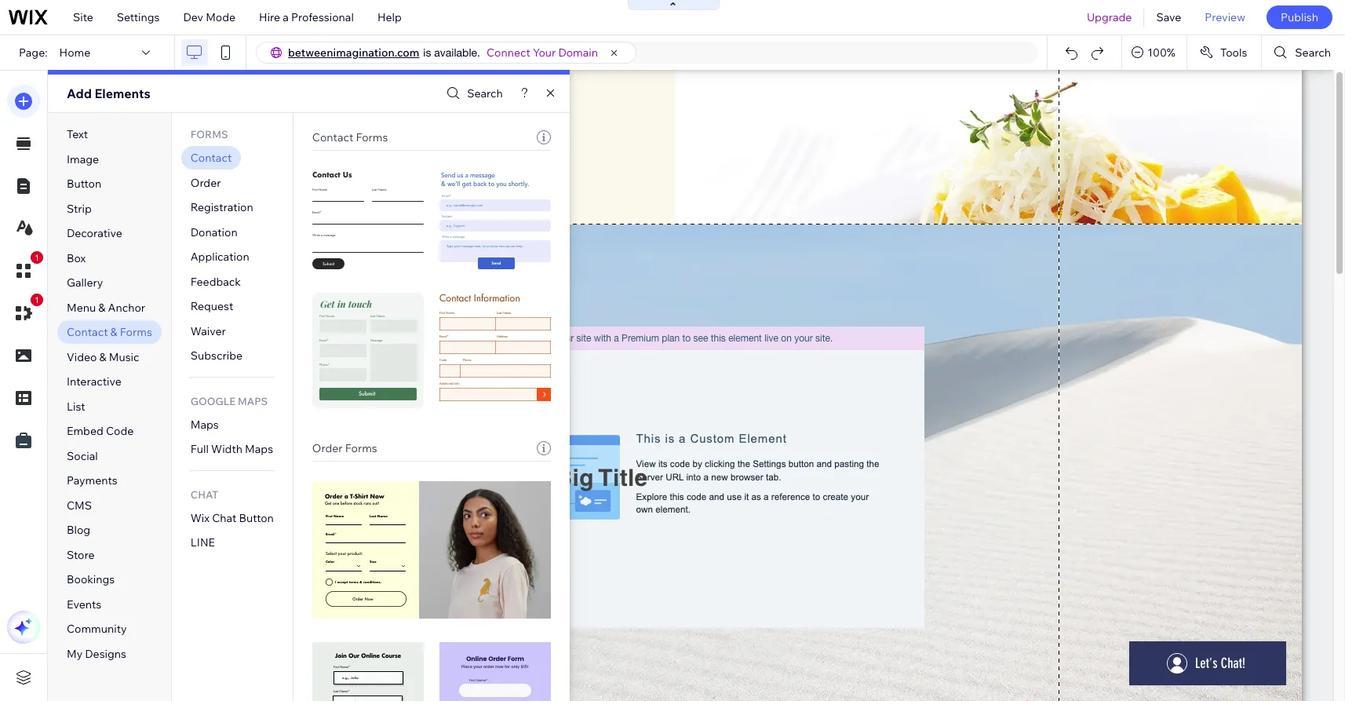 Task type: describe. For each thing, give the bounding box(es) containing it.
domain
[[559, 46, 598, 60]]

0 vertical spatial button
[[67, 177, 101, 191]]

help
[[378, 10, 402, 24]]

dev
[[183, 10, 203, 24]]

box
[[67, 251, 86, 265]]

settings
[[117, 10, 160, 24]]

line
[[191, 536, 215, 550]]

add elements
[[67, 86, 151, 101]]

add
[[67, 86, 92, 101]]

publish
[[1281, 10, 1319, 24]]

list
[[67, 399, 85, 413]]

strip
[[67, 201, 92, 216]]

tools
[[1221, 46, 1248, 60]]

contact forms
[[312, 130, 388, 144]]

wix
[[191, 511, 210, 525]]

blog
[[67, 523, 90, 537]]

hire
[[259, 10, 280, 24]]

& for menu
[[98, 300, 106, 315]]

connect
[[487, 46, 531, 60]]

site
[[73, 10, 93, 24]]

request
[[191, 299, 233, 313]]

code
[[106, 424, 134, 438]]

text
[[67, 127, 88, 141]]

2 1 from the top
[[34, 295, 39, 305]]

1 vertical spatial maps
[[191, 417, 219, 432]]

subscribe
[[191, 349, 243, 363]]

dev mode
[[183, 10, 236, 24]]

preview button
[[1194, 0, 1258, 35]]

0 vertical spatial chat
[[191, 488, 218, 501]]

contact for contact forms
[[312, 130, 354, 144]]

full
[[191, 442, 209, 456]]

google maps
[[191, 395, 268, 407]]

application
[[191, 250, 249, 264]]

save button
[[1145, 0, 1194, 35]]

donation
[[191, 225, 238, 239]]

full width maps
[[191, 442, 273, 456]]

& for contact
[[110, 325, 118, 339]]

tools button
[[1188, 35, 1262, 70]]

1 1 from the top
[[34, 253, 39, 262]]

store
[[67, 548, 95, 562]]

upgrade
[[1087, 10, 1132, 24]]

decorative
[[67, 226, 122, 240]]

order for order
[[191, 175, 221, 190]]

wix chat button
[[191, 511, 274, 525]]

bookings
[[67, 573, 115, 587]]

width
[[211, 442, 243, 456]]

1 horizontal spatial button
[[239, 511, 274, 525]]



Task type: locate. For each thing, give the bounding box(es) containing it.
0 vertical spatial maps
[[238, 395, 268, 407]]

betweenimagination.com
[[288, 46, 420, 60]]

menu
[[67, 300, 96, 315]]

embed code
[[67, 424, 134, 438]]

payments
[[67, 474, 118, 488]]

search button
[[1263, 35, 1346, 70], [443, 82, 503, 105]]

0 vertical spatial order
[[191, 175, 221, 190]]

&
[[98, 300, 106, 315], [110, 325, 118, 339], [99, 350, 107, 364]]

1 vertical spatial 1 button
[[7, 294, 43, 330]]

button right wix
[[239, 511, 274, 525]]

100% button
[[1123, 35, 1187, 70]]

0 vertical spatial contact
[[312, 130, 354, 144]]

button down image
[[67, 177, 101, 191]]

designs
[[85, 647, 126, 661]]

0 vertical spatial &
[[98, 300, 106, 315]]

events
[[67, 597, 101, 611]]

1 horizontal spatial search
[[1296, 46, 1331, 60]]

a
[[283, 10, 289, 24]]

1 left box
[[34, 253, 39, 262]]

is
[[423, 46, 431, 59]]

menu & anchor
[[67, 300, 145, 315]]

chat
[[191, 488, 218, 501], [212, 511, 237, 525]]

1 vertical spatial search
[[467, 86, 503, 100]]

save
[[1157, 10, 1182, 24]]

music
[[109, 350, 139, 364]]

& for video
[[99, 350, 107, 364]]

1 vertical spatial &
[[110, 325, 118, 339]]

0 horizontal spatial search button
[[443, 82, 503, 105]]

1 vertical spatial 1
[[34, 295, 39, 305]]

search button down publish
[[1263, 35, 1346, 70]]

anchor
[[108, 300, 145, 315]]

0 vertical spatial search button
[[1263, 35, 1346, 70]]

2 horizontal spatial contact
[[312, 130, 354, 144]]

search button down available. in the top of the page
[[443, 82, 503, 105]]

chat up wix
[[191, 488, 218, 501]]

your
[[533, 46, 556, 60]]

maps right width
[[245, 442, 273, 456]]

my
[[67, 647, 83, 661]]

interactive
[[67, 375, 122, 389]]

maps down google
[[191, 417, 219, 432]]

my designs
[[67, 647, 126, 661]]

chat right wix
[[212, 511, 237, 525]]

image
[[67, 152, 99, 166]]

2 vertical spatial contact
[[67, 325, 108, 339]]

1 horizontal spatial contact
[[191, 151, 232, 165]]

1 vertical spatial button
[[239, 511, 274, 525]]

1 vertical spatial contact
[[191, 151, 232, 165]]

100%
[[1148, 46, 1176, 60]]

2 vertical spatial &
[[99, 350, 107, 364]]

& down the menu & anchor
[[110, 325, 118, 339]]

contact
[[312, 130, 354, 144], [191, 151, 232, 165], [67, 325, 108, 339]]

0 vertical spatial 1
[[34, 253, 39, 262]]

feedback
[[191, 274, 241, 289]]

order for order forms
[[312, 441, 343, 455]]

button
[[67, 177, 101, 191], [239, 511, 274, 525]]

preview
[[1205, 10, 1246, 24]]

google
[[191, 395, 236, 407]]

community
[[67, 622, 127, 636]]

waiver
[[191, 324, 226, 338]]

0 horizontal spatial search
[[467, 86, 503, 100]]

professional
[[291, 10, 354, 24]]

1 left menu
[[34, 295, 39, 305]]

0 vertical spatial 1 button
[[7, 251, 43, 287]]

available.
[[434, 46, 480, 59]]

contact for contact
[[191, 151, 232, 165]]

1 vertical spatial search button
[[443, 82, 503, 105]]

mode
[[206, 10, 236, 24]]

hire a professional
[[259, 10, 354, 24]]

maps right google
[[238, 395, 268, 407]]

home
[[59, 46, 91, 60]]

forms
[[191, 128, 228, 141], [356, 130, 388, 144], [120, 325, 152, 339], [345, 441, 377, 455]]

search down publish button
[[1296, 46, 1331, 60]]

1 vertical spatial chat
[[212, 511, 237, 525]]

maps
[[238, 395, 268, 407], [191, 417, 219, 432], [245, 442, 273, 456]]

embed
[[67, 424, 103, 438]]

2 1 button from the top
[[7, 294, 43, 330]]

& right video
[[99, 350, 107, 364]]

order forms
[[312, 441, 377, 455]]

gallery
[[67, 276, 103, 290]]

is available. connect your domain
[[423, 46, 598, 60]]

search
[[1296, 46, 1331, 60], [467, 86, 503, 100]]

1
[[34, 253, 39, 262], [34, 295, 39, 305]]

social
[[67, 449, 98, 463]]

1 button left box
[[7, 251, 43, 287]]

0 horizontal spatial contact
[[67, 325, 108, 339]]

publish button
[[1267, 5, 1333, 29]]

1 horizontal spatial search button
[[1263, 35, 1346, 70]]

contact for contact & forms
[[67, 325, 108, 339]]

1 horizontal spatial order
[[312, 441, 343, 455]]

contact & forms
[[67, 325, 152, 339]]

0 vertical spatial search
[[1296, 46, 1331, 60]]

2 vertical spatial maps
[[245, 442, 273, 456]]

1 1 button from the top
[[7, 251, 43, 287]]

video
[[67, 350, 97, 364]]

elements
[[95, 86, 151, 101]]

0 horizontal spatial order
[[191, 175, 221, 190]]

& right menu
[[98, 300, 106, 315]]

search down the "connect"
[[467, 86, 503, 100]]

cms
[[67, 498, 92, 512]]

order
[[191, 175, 221, 190], [312, 441, 343, 455]]

registration
[[191, 200, 253, 214]]

video & music
[[67, 350, 139, 364]]

1 vertical spatial order
[[312, 441, 343, 455]]

0 horizontal spatial button
[[67, 177, 101, 191]]

1 button
[[7, 251, 43, 287], [7, 294, 43, 330]]

1 button left menu
[[7, 294, 43, 330]]



Task type: vqa. For each thing, say whether or not it's contained in the screenshot.
The Hire A Professional
yes



